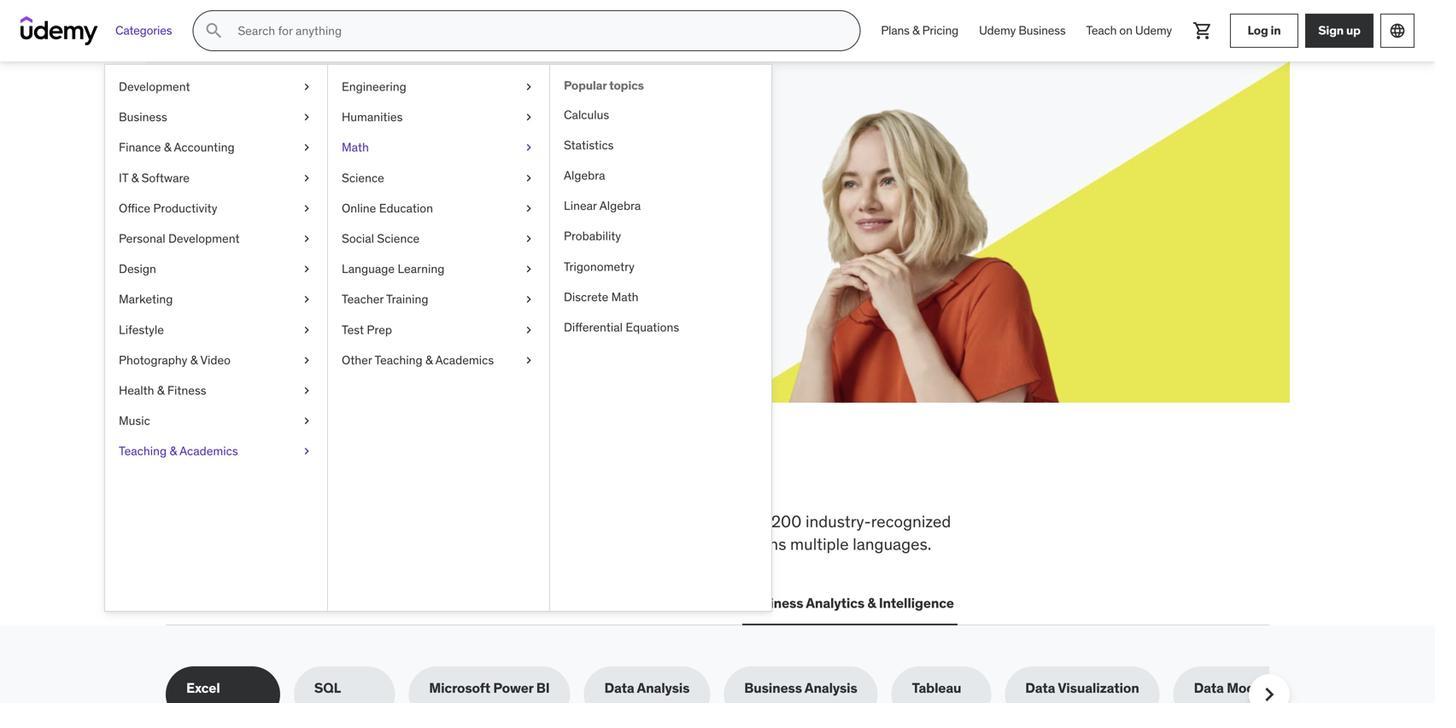 Task type: describe. For each thing, give the bounding box(es) containing it.
intelligence
[[879, 595, 954, 613]]

0 horizontal spatial your
[[276, 178, 303, 196]]

1 vertical spatial algebra
[[599, 198, 641, 214]]

xsmall image for humanities
[[522, 109, 536, 126]]

teach
[[1086, 23, 1117, 38]]

plans
[[881, 23, 910, 38]]

discrete math link
[[550, 282, 771, 313]]

0 vertical spatial academics
[[435, 353, 494, 368]]

xsmall image for personal development
[[300, 231, 313, 247]]

supports
[[353, 534, 417, 555]]

calculus link
[[550, 100, 771, 130]]

course.
[[403, 178, 448, 196]]

0 horizontal spatial in
[[538, 455, 571, 500]]

& inside button
[[867, 595, 876, 613]]

personal development link
[[105, 224, 327, 254]]

web development button
[[166, 584, 290, 625]]

statistics
[[564, 137, 614, 153]]

differential equations
[[564, 320, 679, 335]]

xsmall image for social science
[[522, 231, 536, 247]]

on
[[1119, 23, 1132, 38]]

skills inside covering critical workplace skills to technical topics, including prep content for over 200 industry-recognized certifications, our catalog supports well-rounded professional development and spans multiple languages.
[[366, 512, 402, 532]]

online education
[[342, 201, 433, 216]]

skills
[[227, 136, 304, 171]]

expand
[[227, 178, 273, 196]]

online
[[342, 201, 376, 216]]

sign up
[[1318, 23, 1361, 38]]

video
[[200, 353, 231, 368]]

algebra link
[[550, 161, 771, 191]]

analytics
[[806, 595, 864, 613]]

technical
[[424, 512, 490, 532]]

office
[[119, 201, 150, 216]]

teach on udemy
[[1086, 23, 1172, 38]]

health & fitness link
[[105, 376, 327, 406]]

test prep link
[[328, 315, 549, 345]]

submit search image
[[204, 21, 224, 41]]

language
[[342, 261, 395, 277]]

music
[[119, 413, 150, 429]]

communication button
[[620, 584, 728, 625]]

web
[[169, 595, 198, 613]]

differential
[[564, 320, 623, 335]]

xsmall image for photography & video
[[300, 352, 313, 369]]

development for personal
[[168, 231, 240, 246]]

xsmall image for finance & accounting
[[300, 139, 313, 156]]

learning
[[398, 261, 445, 277]]

design link
[[105, 254, 327, 285]]

prep
[[616, 512, 649, 532]]

$12.99
[[227, 197, 269, 215]]

finance & accounting link
[[105, 133, 327, 163]]

science for social
[[377, 231, 420, 246]]

analysis for business analysis
[[805, 680, 857, 698]]

health
[[119, 383, 154, 398]]

leadership
[[428, 595, 499, 613]]

humanities
[[342, 109, 403, 125]]

education
[[379, 201, 433, 216]]

math link
[[328, 133, 549, 163]]

bi
[[536, 680, 550, 698]]

trigonometry
[[564, 259, 635, 274]]

with
[[363, 178, 389, 196]]

xsmall image for development
[[300, 79, 313, 95]]

it certifications button
[[303, 584, 411, 625]]

teacher training
[[342, 292, 428, 307]]

lifestyle link
[[105, 315, 327, 345]]

sign up link
[[1305, 14, 1374, 48]]

xsmall image for math
[[522, 139, 536, 156]]

social science link
[[328, 224, 549, 254]]

for inside skills for your future expand your potential with a course. starting at just $12.99 through dec 15.
[[309, 136, 349, 171]]

shopping cart with 0 items image
[[1192, 21, 1213, 41]]

& for academics
[[170, 444, 177, 459]]

it & software link
[[105, 163, 327, 193]]

1 vertical spatial math
[[611, 289, 639, 305]]

differential equations link
[[550, 313, 771, 343]]

future
[[421, 136, 504, 171]]

development for web
[[201, 595, 286, 613]]

health & fitness
[[119, 383, 206, 398]]

xsmall image for test prep
[[522, 322, 536, 339]]

& down test prep link
[[425, 353, 433, 368]]

our
[[268, 534, 292, 555]]

rounded
[[457, 534, 517, 555]]

productivity
[[153, 201, 217, 216]]

topics,
[[493, 512, 542, 532]]

potential
[[306, 178, 360, 196]]

well-
[[421, 534, 457, 555]]

0 vertical spatial science
[[342, 170, 384, 186]]

one
[[577, 455, 639, 500]]

xsmall image for health & fitness
[[300, 383, 313, 399]]

microsoft power bi
[[429, 680, 550, 698]]

data for data visualization
[[1025, 680, 1055, 698]]

0 vertical spatial development
[[119, 79, 190, 94]]

categories
[[115, 23, 172, 38]]

linear
[[564, 198, 597, 214]]

development link
[[105, 72, 327, 102]]

0 vertical spatial teaching
[[375, 353, 422, 368]]

for inside covering critical workplace skills to technical topics, including prep content for over 200 industry-recognized certifications, our catalog supports well-rounded professional development and spans multiple languages.
[[713, 512, 732, 532]]

business analytics & intelligence button
[[742, 584, 957, 625]]

udemy business
[[979, 23, 1066, 38]]

teacher training link
[[328, 285, 549, 315]]

xsmall image for design
[[300, 261, 313, 278]]

xsmall image for language learning
[[522, 261, 536, 278]]

xsmall image for office productivity
[[300, 200, 313, 217]]

sign
[[1318, 23, 1344, 38]]

xsmall image for teacher training
[[522, 291, 536, 308]]

over
[[736, 512, 767, 532]]

& for video
[[190, 353, 198, 368]]

accounting
[[174, 140, 235, 155]]

a
[[393, 178, 400, 196]]

business for business analytics & intelligence
[[746, 595, 803, 613]]

it for it & software
[[119, 170, 128, 186]]



Task type: vqa. For each thing, say whether or not it's contained in the screenshot.
buy this course button
no



Task type: locate. For each thing, give the bounding box(es) containing it.
next image
[[1256, 682, 1283, 704]]

science up language learning at left
[[377, 231, 420, 246]]

xsmall image for engineering
[[522, 79, 536, 95]]

business inside topic filters element
[[744, 680, 802, 698]]

data
[[520, 595, 549, 613], [604, 680, 634, 698], [1025, 680, 1055, 698], [1194, 680, 1224, 698]]

topic filters element
[[166, 667, 1307, 704]]

fitness
[[167, 383, 206, 398]]

1 vertical spatial academics
[[180, 444, 238, 459]]

xsmall image for music
[[300, 413, 313, 430]]

1 vertical spatial it
[[307, 595, 318, 613]]

& right health
[[157, 383, 164, 398]]

xsmall image inside social science link
[[522, 231, 536, 247]]

0 vertical spatial skills
[[283, 455, 375, 500]]

log in link
[[1230, 14, 1298, 48]]

& left video
[[190, 353, 198, 368]]

xsmall image for science
[[522, 170, 536, 187]]

analysis for data analysis
[[637, 680, 690, 698]]

data modeling
[[1194, 680, 1286, 698]]

Search for anything text field
[[234, 16, 839, 45]]

0 vertical spatial math
[[342, 140, 369, 155]]

0 horizontal spatial for
[[309, 136, 349, 171]]

development
[[119, 79, 190, 94], [168, 231, 240, 246], [201, 595, 286, 613]]

xsmall image left engineering
[[300, 79, 313, 95]]

business inside business analytics & intelligence button
[[746, 595, 803, 613]]

udemy right on
[[1135, 23, 1172, 38]]

communication
[[624, 595, 725, 613]]

it up office
[[119, 170, 128, 186]]

xsmall image inside the humanities link
[[522, 109, 536, 126]]

& for accounting
[[164, 140, 171, 155]]

1 horizontal spatial udemy
[[1135, 23, 1172, 38]]

xsmall image inside language learning link
[[522, 261, 536, 278]]

it left certifications
[[307, 595, 318, 613]]

linear algebra
[[564, 198, 641, 214]]

xsmall image inside 'personal development' link
[[300, 231, 313, 247]]

1 horizontal spatial in
[[1271, 23, 1281, 38]]

lifestyle
[[119, 322, 164, 338]]

xsmall image left 'other'
[[300, 352, 313, 369]]

xsmall image inside test prep link
[[522, 322, 536, 339]]

& right finance
[[164, 140, 171, 155]]

engineering link
[[328, 72, 549, 102]]

xsmall image
[[300, 79, 313, 95], [522, 109, 536, 126], [300, 139, 313, 156], [300, 170, 313, 187], [300, 200, 313, 217], [300, 261, 313, 278], [522, 261, 536, 278], [300, 322, 313, 339], [300, 352, 313, 369]]

1 horizontal spatial academics
[[435, 353, 494, 368]]

teaching down prep
[[375, 353, 422, 368]]

leadership button
[[425, 584, 502, 625]]

other
[[342, 353, 372, 368]]

1 horizontal spatial math
[[611, 289, 639, 305]]

xsmall image for business
[[300, 109, 313, 126]]

xsmall image for it & software
[[300, 170, 313, 187]]

certifications
[[321, 595, 408, 613]]

tableau
[[912, 680, 961, 698]]

trigonometry link
[[550, 252, 771, 282]]

xsmall image up the potential
[[300, 139, 313, 156]]

you
[[382, 455, 443, 500]]

0 vertical spatial in
[[1271, 23, 1281, 38]]

language learning
[[342, 261, 445, 277]]

web development
[[169, 595, 286, 613]]

for up and
[[713, 512, 732, 532]]

algebra right linear
[[599, 198, 641, 214]]

& for pricing
[[912, 23, 919, 38]]

0 horizontal spatial analysis
[[637, 680, 690, 698]]

0 horizontal spatial academics
[[180, 444, 238, 459]]

2 udemy from the left
[[1135, 23, 1172, 38]]

multiple
[[790, 534, 849, 555]]

0 vertical spatial algebra
[[564, 168, 605, 183]]

xsmall image for other teaching & academics
[[522, 352, 536, 369]]

business analytics & intelligence
[[746, 595, 954, 613]]

1 analysis from the left
[[637, 680, 690, 698]]

xsmall image for marketing
[[300, 291, 313, 308]]

xsmall image up through
[[300, 170, 313, 187]]

data for data modeling
[[1194, 680, 1224, 698]]

xsmall image inside health & fitness link
[[300, 383, 313, 399]]

math element
[[549, 65, 771, 612]]

skills up 'supports'
[[366, 512, 402, 532]]

xsmall image inside photography & video link
[[300, 352, 313, 369]]

xsmall image inside the science link
[[522, 170, 536, 187]]

1 horizontal spatial teaching
[[375, 353, 422, 368]]

discrete math
[[564, 289, 639, 305]]

linear algebra link
[[550, 191, 771, 221]]

udemy
[[979, 23, 1016, 38], [1135, 23, 1172, 38]]

covering
[[166, 512, 231, 532]]

through
[[272, 197, 320, 215]]

and
[[712, 534, 739, 555]]

xsmall image inside music link
[[300, 413, 313, 430]]

1 horizontal spatial it
[[307, 595, 318, 613]]

in right log at the top of the page
[[1271, 23, 1281, 38]]

social
[[342, 231, 374, 246]]

development
[[614, 534, 708, 555]]

xsmall image inside 'finance & accounting' link
[[300, 139, 313, 156]]

personal
[[119, 231, 165, 246]]

math down the humanities
[[342, 140, 369, 155]]

1 vertical spatial teaching
[[119, 444, 167, 459]]

in up including
[[538, 455, 571, 500]]

discrete
[[564, 289, 608, 305]]

photography
[[119, 353, 187, 368]]

xsmall image inside marketing link
[[300, 291, 313, 308]]

xsmall image for online education
[[522, 200, 536, 217]]

xsmall image inside development link
[[300, 79, 313, 95]]

just
[[519, 178, 541, 196]]

xsmall image left calculus
[[522, 109, 536, 126]]

0 vertical spatial for
[[309, 136, 349, 171]]

1 horizontal spatial your
[[354, 136, 416, 171]]

& up office
[[131, 170, 139, 186]]

xsmall image inside lifestyle link
[[300, 322, 313, 339]]

topics
[[609, 78, 644, 93]]

teaching & academics link
[[105, 437, 327, 467]]

udemy right the pricing
[[979, 23, 1016, 38]]

math
[[342, 140, 369, 155], [611, 289, 639, 305]]

data inside button
[[520, 595, 549, 613]]

academics down music link
[[180, 444, 238, 459]]

1 vertical spatial for
[[713, 512, 732, 532]]

data left modeling
[[1194, 680, 1224, 698]]

covering critical workplace skills to technical topics, including prep content for over 200 industry-recognized certifications, our catalog supports well-rounded professional development and spans multiple languages.
[[166, 512, 951, 555]]

test
[[342, 322, 364, 338]]

xsmall image
[[522, 79, 536, 95], [300, 109, 313, 126], [522, 139, 536, 156], [522, 170, 536, 187], [522, 200, 536, 217], [300, 231, 313, 247], [522, 231, 536, 247], [300, 291, 313, 308], [522, 291, 536, 308], [522, 322, 536, 339], [522, 352, 536, 369], [300, 383, 313, 399], [300, 413, 313, 430], [300, 443, 313, 460]]

science up 15.
[[342, 170, 384, 186]]

data for data science
[[520, 595, 549, 613]]

business inside udemy business link
[[1019, 23, 1066, 38]]

office productivity link
[[105, 193, 327, 224]]

photography & video
[[119, 353, 231, 368]]

engineering
[[342, 79, 406, 94]]

business inside business link
[[119, 109, 167, 125]]

need
[[449, 455, 531, 500]]

1 udemy from the left
[[979, 23, 1016, 38]]

excel
[[186, 680, 220, 698]]

business for business analysis
[[744, 680, 802, 698]]

xsmall image left language
[[300, 261, 313, 278]]

xsmall image inside other teaching & academics link
[[522, 352, 536, 369]]

xsmall image inside design link
[[300, 261, 313, 278]]

marketing link
[[105, 285, 327, 315]]

1 vertical spatial in
[[538, 455, 571, 500]]

in
[[1271, 23, 1281, 38], [538, 455, 571, 500]]

xsmall image for lifestyle
[[300, 322, 313, 339]]

it for it certifications
[[307, 595, 318, 613]]

& for fitness
[[157, 383, 164, 398]]

1 vertical spatial science
[[377, 231, 420, 246]]

software
[[141, 170, 190, 186]]

finance & accounting
[[119, 140, 235, 155]]

science for data
[[552, 595, 603, 613]]

xsmall image inside teacher training link
[[522, 291, 536, 308]]

skills up workplace
[[283, 455, 375, 500]]

& for software
[[131, 170, 139, 186]]

office productivity
[[119, 201, 217, 216]]

academics
[[435, 353, 494, 368], [180, 444, 238, 459]]

equations
[[626, 320, 679, 335]]

science down "professional"
[[552, 595, 603, 613]]

choose a language image
[[1389, 22, 1406, 39]]

0 horizontal spatial teaching
[[119, 444, 167, 459]]

data right bi at the left bottom of the page
[[604, 680, 634, 698]]

the
[[222, 455, 277, 500]]

your up through
[[276, 178, 303, 196]]

math up differential equations at the left top of the page
[[611, 289, 639, 305]]

udemy business link
[[969, 10, 1076, 51]]

1 vertical spatial development
[[168, 231, 240, 246]]

data left visualization
[[1025, 680, 1055, 698]]

xsmall image for teaching & academics
[[300, 443, 313, 460]]

xsmall image inside it & software link
[[300, 170, 313, 187]]

0 horizontal spatial math
[[342, 140, 369, 155]]

teaching down music
[[119, 444, 167, 459]]

skills
[[283, 455, 375, 500], [366, 512, 402, 532]]

workplace
[[287, 512, 362, 532]]

0 vertical spatial your
[[354, 136, 416, 171]]

design
[[119, 261, 156, 277]]

xsmall image left trigonometry on the top left
[[522, 261, 536, 278]]

development right web
[[201, 595, 286, 613]]

& right analytics
[[867, 595, 876, 613]]

data visualization
[[1025, 680, 1139, 698]]

xsmall image inside online education link
[[522, 200, 536, 217]]

calculus
[[564, 107, 609, 122]]

log
[[1248, 23, 1268, 38]]

it inside button
[[307, 595, 318, 613]]

spans
[[743, 534, 786, 555]]

2 analysis from the left
[[805, 680, 857, 698]]

algebra up linear
[[564, 168, 605, 183]]

your
[[354, 136, 416, 171], [276, 178, 303, 196]]

1 horizontal spatial for
[[713, 512, 732, 532]]

teacher
[[342, 292, 384, 307]]

business for business
[[119, 109, 167, 125]]

1 vertical spatial your
[[276, 178, 303, 196]]

2 vertical spatial science
[[552, 595, 603, 613]]

sql
[[314, 680, 341, 698]]

science inside button
[[552, 595, 603, 613]]

data down "professional"
[[520, 595, 549, 613]]

photography & video link
[[105, 345, 327, 376]]

1 horizontal spatial analysis
[[805, 680, 857, 698]]

all
[[166, 455, 216, 500]]

popular
[[564, 78, 607, 93]]

xsmall image left dec
[[300, 200, 313, 217]]

development down the categories dropdown button
[[119, 79, 190, 94]]

xsmall image inside 'office productivity' link
[[300, 200, 313, 217]]

for up the potential
[[309, 136, 349, 171]]

science link
[[328, 163, 549, 193]]

xsmall image inside business link
[[300, 109, 313, 126]]

0 horizontal spatial udemy
[[979, 23, 1016, 38]]

xsmall image inside math link
[[522, 139, 536, 156]]

xsmall image inside engineering link
[[522, 79, 536, 95]]

data for data analysis
[[604, 680, 634, 698]]

development inside button
[[201, 595, 286, 613]]

test prep
[[342, 322, 392, 338]]

& right plans
[[912, 23, 919, 38]]

0 horizontal spatial it
[[119, 170, 128, 186]]

academics down test prep link
[[435, 353, 494, 368]]

2 vertical spatial development
[[201, 595, 286, 613]]

development down 'office productivity' link
[[168, 231, 240, 246]]

it & software
[[119, 170, 190, 186]]

modeling
[[1227, 680, 1286, 698]]

training
[[386, 292, 428, 307]]

probability link
[[550, 221, 771, 252]]

udemy image
[[21, 16, 98, 45]]

xsmall image inside teaching & academics link
[[300, 443, 313, 460]]

plans & pricing
[[881, 23, 958, 38]]

0 vertical spatial it
[[119, 170, 128, 186]]

your up 'with'
[[354, 136, 416, 171]]

prep
[[367, 322, 392, 338]]

catalog
[[296, 534, 349, 555]]

algebra
[[564, 168, 605, 183], [599, 198, 641, 214]]

microsoft
[[429, 680, 490, 698]]

statistics link
[[550, 130, 771, 161]]

xsmall image left test
[[300, 322, 313, 339]]

for
[[309, 136, 349, 171], [713, 512, 732, 532]]

1 vertical spatial skills
[[366, 512, 402, 532]]

skills for your future expand your potential with a course. starting at just $12.99 through dec 15.
[[227, 136, 541, 215]]

& down music link
[[170, 444, 177, 459]]



